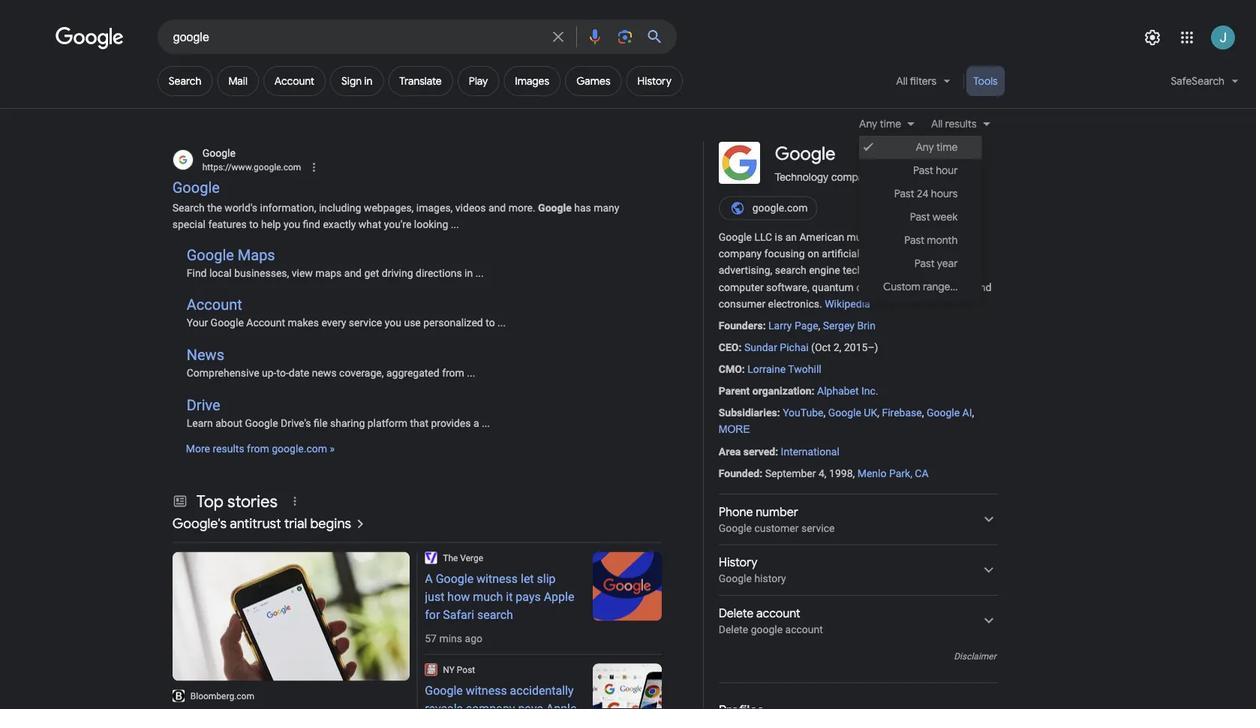 Task type: vqa. For each thing, say whether or not it's contained in the screenshot.


Task type: locate. For each thing, give the bounding box(es) containing it.
1 vertical spatial any
[[916, 141, 934, 154]]

add games element
[[577, 74, 611, 88]]

larry page link
[[769, 319, 819, 332]]

0 horizontal spatial service
[[349, 317, 382, 329]]

: down 'served'
[[760, 467, 763, 480]]

history up history
[[719, 555, 758, 570]]

sign in link
[[330, 66, 384, 96]]

to inside account your google account makes every service you use personalized to ...
[[486, 317, 495, 329]]

0 vertical spatial service
[[349, 317, 382, 329]]

2 horizontal spatial company
[[832, 170, 875, 183]]

pays down let
[[516, 590, 541, 604]]

... right personalized
[[498, 317, 506, 329]]

0 horizontal spatial all
[[897, 74, 908, 88]]

Search search field
[[173, 29, 540, 47]]

google.com
[[753, 202, 808, 214]]

american
[[800, 231, 845, 244]]

the
[[207, 202, 222, 214]]

delete account delete google account
[[719, 606, 823, 636]]

google up local
[[187, 246, 234, 264]]

google up reveals
[[425, 684, 463, 698]]

0 horizontal spatial computing,
[[857, 281, 909, 293]]

history inside the history google history
[[719, 555, 758, 570]]

twohill
[[788, 363, 822, 376]]

0 horizontal spatial company
[[466, 702, 515, 709]]

and
[[489, 202, 506, 214], [344, 267, 362, 279], [974, 281, 992, 293]]

all left filters
[[897, 74, 908, 88]]

google inside a google witness let slip just how much it pays apple for safari search
[[436, 572, 474, 586]]

company inside the google witness accidentally reveals company pays appl
[[466, 702, 515, 709]]

many
[[594, 202, 620, 214]]

heading
[[719, 701, 998, 709]]

past down past 24 hours link
[[910, 211, 930, 224]]

any time inside dropdown button
[[860, 117, 902, 131]]

1 vertical spatial service
[[802, 522, 835, 534]]

1 horizontal spatial history
[[719, 555, 758, 570]]

, down inc.
[[878, 407, 880, 419]]

pays inside a google witness let slip just how much it pays apple for safari search
[[516, 590, 541, 604]]

any
[[860, 117, 878, 131], [916, 141, 934, 154]]

1 vertical spatial witness
[[466, 684, 507, 698]]

1 vertical spatial search
[[172, 202, 205, 214]]

news
[[312, 367, 337, 379]]

google up the
[[172, 179, 220, 197]]

google inside "google https://www.google.com"
[[202, 147, 236, 159]]

any up any time radio item
[[860, 117, 878, 131]]

all
[[897, 74, 908, 88], [932, 117, 943, 131]]

witness up much at the bottom
[[477, 572, 518, 586]]

... right a
[[482, 417, 490, 429]]

businesses,
[[234, 267, 289, 279]]

0 vertical spatial any time
[[860, 117, 902, 131]]

google up https://www.google.com text box
[[202, 147, 236, 159]]

electronics.
[[768, 298, 822, 310]]

...
[[476, 267, 484, 279], [498, 317, 506, 329], [467, 367, 475, 379], [482, 417, 490, 429]]

menlo park, ca link
[[858, 467, 929, 480]]

google up more results from google.com »
[[245, 417, 278, 429]]

1 horizontal spatial service
[[802, 522, 835, 534]]

local
[[209, 267, 232, 279]]

0 vertical spatial and
[[489, 202, 506, 214]]

1 vertical spatial in
[[465, 267, 473, 279]]

,
[[819, 319, 821, 332], [824, 407, 826, 419], [878, 407, 880, 419], [922, 407, 924, 419], [972, 407, 975, 419]]

past 24 hours
[[895, 187, 958, 201]]

google image
[[55, 27, 124, 50]]

: down organization in the right bottom of the page
[[777, 407, 780, 419]]

search up the software, on the top right of page
[[775, 264, 807, 277]]

menu
[[860, 132, 982, 303]]

... up a
[[467, 367, 475, 379]]

, right firebase
[[972, 407, 975, 419]]

past left 24 on the top
[[895, 187, 915, 201]]

1 horizontal spatial time
[[937, 141, 958, 154]]

get
[[364, 267, 379, 279]]

company right technology
[[832, 170, 875, 183]]

in
[[364, 74, 373, 88], [465, 267, 473, 279]]

month
[[927, 234, 958, 247]]

you down information,
[[284, 219, 300, 231]]

add play element
[[469, 74, 488, 88]]

1 horizontal spatial and
[[489, 202, 506, 214]]

ca
[[915, 467, 929, 480]]

results for more
[[213, 443, 244, 455]]

for
[[425, 608, 440, 622]]

intelligence,
[[862, 248, 918, 260]]

parent
[[719, 385, 750, 397]]

account left makes
[[246, 317, 285, 329]]

a google witness let slip just how much it pays apple for safari search heading
[[425, 570, 578, 624]]

play
[[469, 74, 488, 88]]

and inside google llc is an american multinational technology company focusing on artificial intelligence, online advertising, search engine technology, cloud computing, computer software, quantum computing, e-commerce, and consumer electronics.
[[974, 281, 992, 293]]

2 vertical spatial google
[[751, 623, 783, 636]]

images link
[[504, 66, 561, 96]]

0 vertical spatial all
[[897, 74, 908, 88]]

custom range...
[[884, 280, 958, 294]]

maps
[[316, 267, 342, 279]]

0 horizontal spatial time
[[880, 117, 902, 131]]

google down phone
[[719, 522, 752, 534]]

and inside google maps find local businesses, view maps and get driving directions in ...
[[344, 267, 362, 279]]

inc.
[[862, 385, 879, 397]]

google up delete at bottom
[[719, 573, 752, 585]]

0 horizontal spatial you
[[284, 219, 300, 231]]

0 horizontal spatial from
[[247, 443, 269, 455]]

account
[[275, 74, 314, 88], [187, 296, 242, 314], [246, 317, 285, 329]]

search inside google llc is an american multinational technology company focusing on artificial intelligence, online advertising, search engine technology, cloud computing, computer software, quantum computing, e-commerce, and consumer electronics.
[[775, 264, 807, 277]]

1 vertical spatial to
[[486, 317, 495, 329]]

parent organization : alphabet inc.
[[719, 385, 879, 397]]

all inside dropdown button
[[897, 74, 908, 88]]

provides
[[431, 417, 471, 429]]

world's
[[225, 202, 257, 214]]

any time up any time radio item
[[860, 117, 902, 131]]

0 vertical spatial company
[[832, 170, 875, 183]]

account link right the mail
[[263, 66, 326, 96]]

computing, up commerce,
[[927, 264, 979, 277]]

you inside has many special features to help you find exactly what you're looking ...
[[284, 219, 300, 231]]

google
[[775, 143, 836, 166], [202, 147, 236, 159], [172, 179, 220, 197], [538, 202, 572, 214], [719, 231, 752, 244], [187, 246, 234, 264], [211, 317, 244, 329], [828, 407, 862, 419], [927, 407, 960, 419], [245, 417, 278, 429], [436, 572, 474, 586], [425, 684, 463, 698]]

1 vertical spatial account
[[786, 623, 823, 636]]

company up the advertising,
[[719, 248, 762, 260]]

0 horizontal spatial any time
[[860, 117, 902, 131]]

stories
[[228, 491, 278, 512]]

past week
[[910, 211, 958, 224]]

1 vertical spatial computing,
[[857, 281, 909, 293]]

google right delete
[[751, 623, 783, 636]]

to
[[249, 219, 259, 231], [486, 317, 495, 329]]

1 horizontal spatial from
[[442, 367, 465, 379]]

to left help
[[249, 219, 259, 231]]

0 vertical spatial account
[[757, 606, 801, 621]]

google left llc
[[719, 231, 752, 244]]

0 horizontal spatial results
[[213, 443, 244, 455]]

page
[[795, 319, 819, 332]]

any up past hour link
[[916, 141, 934, 154]]

google up technology
[[775, 143, 836, 166]]

date
[[289, 367, 309, 379]]

2 horizontal spatial and
[[974, 281, 992, 293]]

to right personalized
[[486, 317, 495, 329]]

search left the mail
[[169, 74, 201, 88]]

0 vertical spatial results
[[945, 117, 977, 131]]

account link up your
[[187, 296, 242, 314]]

1 vertical spatial results
[[213, 443, 244, 455]]

service inside account your google account makes every service you use personalized to ...
[[349, 317, 382, 329]]

google left has
[[538, 202, 572, 214]]

company inside google llc is an american multinational technology company focusing on artificial intelligence, online advertising, search engine technology, cloud computing, computer software, quantum computing, e-commerce, and consumer electronics.
[[719, 248, 762, 260]]

founded : september 4, 1998, menlo park, ca
[[719, 467, 929, 480]]

search
[[169, 74, 201, 88], [172, 202, 205, 214]]

past up 24 on the top
[[914, 164, 934, 178]]

all for all results
[[932, 117, 943, 131]]

any inside radio item
[[916, 141, 934, 154]]

search inside a google witness let slip just how much it pays apple for safari search
[[477, 608, 513, 622]]

results inside popup button
[[945, 117, 977, 131]]

google.com link
[[719, 196, 818, 220]]

past inside "link"
[[905, 234, 925, 247]]

view
[[292, 267, 313, 279]]

in right sign
[[364, 74, 373, 88]]

0 vertical spatial from
[[442, 367, 465, 379]]

history google history
[[719, 555, 786, 585]]

1 horizontal spatial all
[[932, 117, 943, 131]]

company inside google technology company
[[832, 170, 875, 183]]

past month link
[[860, 229, 982, 252]]

founders
[[719, 319, 763, 332]]

witness
[[477, 572, 518, 586], [466, 684, 507, 698]]

add translate element
[[400, 74, 442, 88]]

cmo
[[719, 363, 742, 376]]

more link
[[719, 422, 750, 438]]

1 horizontal spatial in
[[465, 267, 473, 279]]

None search field
[[0, 19, 677, 54]]

computing, down technology, on the top right
[[857, 281, 909, 293]]

past up online
[[905, 234, 925, 247]]

in inside "link"
[[364, 74, 373, 88]]

time up any time radio item
[[880, 117, 902, 131]]

results up any time radio item
[[945, 117, 977, 131]]

0 horizontal spatial to
[[249, 219, 259, 231]]

past left the year
[[915, 257, 935, 271]]

hour
[[936, 164, 958, 178]]

google left ai
[[927, 407, 960, 419]]

0 vertical spatial history
[[638, 74, 672, 88]]

0 vertical spatial in
[[364, 74, 373, 88]]

1 horizontal spatial company
[[719, 248, 762, 260]]

0 vertical spatial you
[[284, 219, 300, 231]]

: for september
[[760, 467, 763, 480]]

0 vertical spatial time
[[880, 117, 902, 131]]

all filters button
[[887, 66, 962, 102]]

results for all
[[945, 117, 977, 131]]

1 horizontal spatial any
[[916, 141, 934, 154]]

0 vertical spatial any
[[860, 117, 878, 131]]

0 vertical spatial search
[[775, 264, 807, 277]]

comprehensive
[[187, 367, 259, 379]]

all up any time radio item
[[932, 117, 943, 131]]

1 horizontal spatial you
[[385, 317, 402, 329]]

firebase
[[882, 407, 922, 419]]

0 horizontal spatial in
[[364, 74, 373, 88]]

served
[[744, 445, 776, 458]]

international
[[781, 445, 840, 458]]

1 vertical spatial account
[[187, 296, 242, 314]]

and left more.
[[489, 202, 506, 214]]

2,
[[834, 341, 842, 354]]

: left lorraine
[[742, 363, 745, 376]]

sergey
[[823, 319, 855, 332]]

sharing
[[330, 417, 365, 429]]

from right aggregated
[[442, 367, 465, 379]]

1 vertical spatial company
[[719, 248, 762, 260]]

hours
[[931, 187, 958, 201]]

1 vertical spatial search
[[477, 608, 513, 622]]

videos
[[456, 202, 486, 214]]

that
[[410, 417, 429, 429]]

witness inside the google witness accidentally reveals company pays appl
[[466, 684, 507, 698]]

park,
[[889, 467, 913, 480]]

2 vertical spatial and
[[974, 281, 992, 293]]

past 24 hours link
[[860, 182, 982, 206]]

1 vertical spatial all
[[932, 117, 943, 131]]

images
[[515, 74, 550, 88]]

tools button
[[967, 66, 1005, 96]]

time up hour
[[937, 141, 958, 154]]

0 vertical spatial to
[[249, 219, 259, 231]]

1 horizontal spatial to
[[486, 317, 495, 329]]

all inside popup button
[[932, 117, 943, 131]]

1 horizontal spatial search
[[775, 264, 807, 277]]

0 vertical spatial account
[[275, 74, 314, 88]]

1 vertical spatial and
[[344, 267, 362, 279]]

google up how
[[436, 572, 474, 586]]

1 vertical spatial google
[[719, 573, 752, 585]]

search down much at the bottom
[[477, 608, 513, 622]]

much
[[473, 590, 503, 604]]

0 vertical spatial search
[[169, 74, 201, 88]]

account right the mail
[[275, 74, 314, 88]]

0 vertical spatial google
[[719, 522, 752, 534]]

0 vertical spatial witness
[[477, 572, 518, 586]]

: left larry
[[763, 319, 766, 332]]

pays down accidentally
[[518, 702, 543, 709]]

1 horizontal spatial any time
[[916, 141, 958, 154]]

subsidiaries : youtube , google uk , firebase , google ai , more
[[719, 407, 975, 436]]

safesearch
[[1171, 74, 1225, 88]]

0 horizontal spatial history
[[638, 74, 672, 88]]

search up special
[[172, 202, 205, 214]]

0 horizontal spatial search
[[477, 608, 513, 622]]

https://www.google.com
[[202, 162, 301, 173]]

history right games on the top left of the page
[[638, 74, 672, 88]]

any time up past hour at the top right of the page
[[916, 141, 958, 154]]

1 horizontal spatial computing,
[[927, 264, 979, 277]]

1 horizontal spatial results
[[945, 117, 977, 131]]

witness down post
[[466, 684, 507, 698]]

: for sundar
[[739, 341, 742, 354]]

year
[[937, 257, 958, 271]]

you left use
[[385, 317, 402, 329]]

0 vertical spatial account link
[[263, 66, 326, 96]]

sundar
[[745, 341, 778, 354]]

in inside google maps find local businesses, view maps and get driving directions in ...
[[465, 267, 473, 279]]

in right directions
[[465, 267, 473, 279]]

consumer
[[719, 298, 766, 310]]

: left sundar
[[739, 341, 742, 354]]

drive's
[[281, 417, 311, 429]]

your
[[187, 317, 208, 329]]

account for account
[[275, 74, 314, 88]]

: for youtube
[[777, 407, 780, 419]]

google uk link
[[828, 407, 878, 419]]

lorraine
[[748, 363, 786, 376]]

1 vertical spatial pays
[[518, 702, 543, 709]]

google right your
[[211, 317, 244, 329]]

0 horizontal spatial any
[[860, 117, 878, 131]]

from left google.com »
[[247, 443, 269, 455]]

all filters
[[897, 74, 937, 88]]

company down post
[[466, 702, 515, 709]]

exactly
[[323, 219, 356, 231]]

0 vertical spatial pays
[[516, 590, 541, 604]]

0 horizontal spatial and
[[344, 267, 362, 279]]

and left get on the top of page
[[344, 267, 362, 279]]

any time radio item
[[860, 136, 982, 159]]

service right the customer
[[802, 522, 835, 534]]

... inside google maps find local businesses, view maps and get driving directions in ...
[[476, 267, 484, 279]]

1 vertical spatial time
[[937, 141, 958, 154]]

search for search the world's information, including webpages, images, videos and more. google
[[172, 202, 205, 214]]

pichai
[[780, 341, 809, 354]]

google down alphabet inc. link
[[828, 407, 862, 419]]

account up your
[[187, 296, 242, 314]]

1 vertical spatial history
[[719, 555, 758, 570]]

any time inside radio item
[[916, 141, 958, 154]]

1 vertical spatial any time
[[916, 141, 958, 154]]

results down about
[[213, 443, 244, 455]]

search by image image
[[616, 28, 634, 46]]

1 vertical spatial from
[[247, 443, 269, 455]]

0 horizontal spatial account link
[[187, 296, 242, 314]]

2 vertical spatial company
[[466, 702, 515, 709]]

learn
[[187, 417, 213, 429]]

google's antitrust trial begins link
[[172, 515, 369, 534]]

computing,
[[927, 264, 979, 277], [857, 281, 909, 293]]

service right every
[[349, 317, 382, 329]]

play link
[[458, 66, 499, 96]]

: inside subsidiaries : youtube , google uk , firebase , google ai , more
[[777, 407, 780, 419]]

... right directions
[[476, 267, 484, 279]]

history for history google history
[[719, 555, 758, 570]]

... inside the "drive learn about google drive's file sharing platform that provides a ..."
[[482, 417, 490, 429]]

2 vertical spatial account
[[246, 317, 285, 329]]

and right commerce,
[[974, 281, 992, 293]]

1 vertical spatial you
[[385, 317, 402, 329]]



Task type: describe. For each thing, give the bounding box(es) containing it.
google inside the google witness accidentally reveals company pays appl
[[425, 684, 463, 698]]

larry
[[769, 319, 792, 332]]

search link
[[157, 66, 213, 96]]

menlo
[[858, 467, 887, 480]]

google witness accidentally reveals company pays appl
[[425, 684, 577, 709]]

phone
[[719, 504, 753, 520]]

: down twohill
[[812, 385, 815, 397]]

... inside account your google account makes every service you use personalized to ...
[[498, 317, 506, 329]]

past month
[[905, 234, 958, 247]]

mail
[[228, 74, 248, 88]]

google maps find local businesses, view maps and get driving directions in ...
[[187, 246, 484, 279]]

tools
[[974, 74, 998, 88]]

you inside account your google account makes every service you use personalized to ...
[[385, 317, 402, 329]]

founders : larry page , sergey brin
[[719, 319, 876, 332]]

a google witness let slip just how much it pays apple for safari search
[[425, 572, 575, 622]]

cmo : lorraine twohill
[[719, 363, 822, 376]]

phone number google customer service
[[719, 504, 835, 534]]

1 horizontal spatial account link
[[263, 66, 326, 96]]

all for all filters
[[897, 74, 908, 88]]

google.com »
[[272, 443, 335, 455]]

to-
[[277, 367, 289, 379]]

past year link
[[860, 252, 982, 275]]

add history element
[[638, 74, 672, 88]]

sergey brin link
[[823, 319, 876, 332]]

menu containing any time
[[860, 132, 982, 303]]

disclaimer link
[[954, 651, 997, 662]]

past for past 24 hours
[[895, 187, 915, 201]]

llc
[[755, 231, 773, 244]]

: for larry
[[763, 319, 766, 332]]

let
[[521, 572, 534, 586]]

past for past hour
[[914, 164, 934, 178]]

top
[[196, 491, 224, 512]]

history for history
[[638, 74, 672, 88]]

ceo
[[719, 341, 739, 354]]

information,
[[260, 202, 316, 214]]

time inside radio item
[[937, 141, 958, 154]]

coverage,
[[339, 367, 384, 379]]

google inside the history google history
[[719, 573, 752, 585]]

(oct
[[812, 341, 831, 354]]

games
[[577, 74, 611, 88]]

september
[[765, 467, 816, 480]]

aggregated
[[387, 367, 440, 379]]

past for past week
[[910, 211, 930, 224]]

google inside google maps find local businesses, view maps and get driving directions in ...
[[187, 246, 234, 264]]

including
[[319, 202, 361, 214]]

news link
[[187, 346, 224, 364]]

you're
[[384, 219, 412, 231]]

safari
[[443, 608, 474, 622]]

add sign in element
[[341, 74, 373, 88]]

firebase link
[[882, 407, 922, 419]]

account for account your google account makes every service you use personalized to ...
[[187, 296, 242, 314]]

search by voice image
[[586, 28, 604, 46]]

driving
[[382, 267, 413, 279]]

has many special features to help you find exactly what you're looking ...
[[172, 202, 620, 231]]

, left the sergey at top right
[[819, 319, 821, 332]]

, down alphabet on the bottom right
[[824, 407, 826, 419]]

witness inside a google witness let slip just how much it pays apple for safari search
[[477, 572, 518, 586]]

google witness accidentally reveals company pays appl heading
[[425, 682, 578, 709]]

ny
[[443, 665, 455, 675]]

find
[[187, 267, 207, 279]]

up-
[[262, 367, 277, 379]]

custom range... menu item
[[884, 280, 958, 294]]

search the world's information, including webpages, images, videos and more. google
[[172, 202, 572, 214]]

cloud
[[899, 264, 924, 277]]

platform
[[368, 417, 408, 429]]

it
[[506, 590, 513, 604]]

https://www.google.com text field
[[202, 161, 301, 174]]

verge
[[460, 553, 484, 564]]

1 vertical spatial account link
[[187, 296, 242, 314]]

mins
[[439, 633, 462, 645]]

time inside dropdown button
[[880, 117, 902, 131]]

the verge
[[443, 553, 484, 564]]

wikipedia link
[[825, 298, 870, 310]]

makes
[[288, 317, 319, 329]]

google llc is an american multinational technology company focusing on artificial intelligence, online advertising, search engine technology, cloud computing, computer software, quantum computing, e-commerce, and consumer electronics.
[[719, 231, 992, 310]]

e-
[[911, 281, 920, 293]]

service inside phone number google customer service
[[802, 522, 835, 534]]

sign in
[[341, 74, 373, 88]]

... inside news comprehensive up-to-date news coverage, aggregated from ...
[[467, 367, 475, 379]]

reveals
[[425, 702, 463, 709]]

add search element
[[169, 74, 201, 88]]

past for past year
[[915, 257, 935, 271]]

youtube link
[[783, 407, 824, 419]]

google heading
[[775, 143, 836, 166]]

organization
[[753, 385, 812, 397]]

google https://www.google.com
[[202, 147, 301, 173]]

google inside the "drive learn about google drive's file sharing platform that provides a ..."
[[245, 417, 278, 429]]

every
[[322, 317, 346, 329]]

technology,
[[843, 264, 896, 277]]

is
[[775, 231, 783, 244]]

past for past month
[[905, 234, 925, 247]]

more.
[[509, 202, 536, 214]]

add mail element
[[228, 74, 248, 88]]

how
[[448, 590, 470, 604]]

about
[[216, 417, 242, 429]]

google inside google technology company
[[775, 143, 836, 166]]

more results from google.com » link
[[186, 443, 335, 455]]

software,
[[766, 281, 810, 293]]

begins
[[310, 515, 351, 532]]

disclaimer
[[954, 651, 997, 662]]

an
[[786, 231, 797, 244]]

google inside google llc is an american multinational technology company focusing on artificial intelligence, online advertising, search engine technology, cloud computing, computer software, quantum computing, e-commerce, and consumer electronics.
[[719, 231, 752, 244]]

computer
[[719, 281, 764, 293]]

news comprehensive up-to-date news coverage, aggregated from ...
[[187, 346, 475, 379]]

trial
[[284, 515, 307, 532]]

history link
[[626, 66, 683, 96]]

, left google ai link
[[922, 407, 924, 419]]

accidentally
[[510, 684, 574, 698]]

looking ...
[[414, 219, 459, 231]]

filters
[[910, 74, 937, 88]]

from inside news comprehensive up-to-date news coverage, aggregated from ...
[[442, 367, 465, 379]]

antitrust
[[230, 515, 281, 532]]

ai
[[963, 407, 972, 419]]

google inside phone number google customer service
[[719, 522, 752, 534]]

translate link
[[388, 66, 453, 96]]

special
[[172, 219, 206, 231]]

0 vertical spatial computing,
[[927, 264, 979, 277]]

add account element
[[275, 74, 314, 88]]

has
[[574, 202, 591, 214]]

any inside dropdown button
[[860, 117, 878, 131]]

pays inside the google witness accidentally reveals company pays appl
[[518, 702, 543, 709]]

: up september
[[776, 445, 778, 458]]

safesearch button
[[1162, 66, 1248, 102]]

google inside 'delete account delete google account'
[[751, 623, 783, 636]]

google inside account your google account makes every service you use personalized to ...
[[211, 317, 244, 329]]

find
[[303, 219, 321, 231]]

number
[[756, 504, 798, 520]]

multinational
[[847, 231, 908, 244]]

to inside has many special features to help you find exactly what you're looking ...
[[249, 219, 259, 231]]

4,
[[819, 467, 827, 480]]

search for search
[[169, 74, 201, 88]]

: for lorraine
[[742, 363, 745, 376]]



